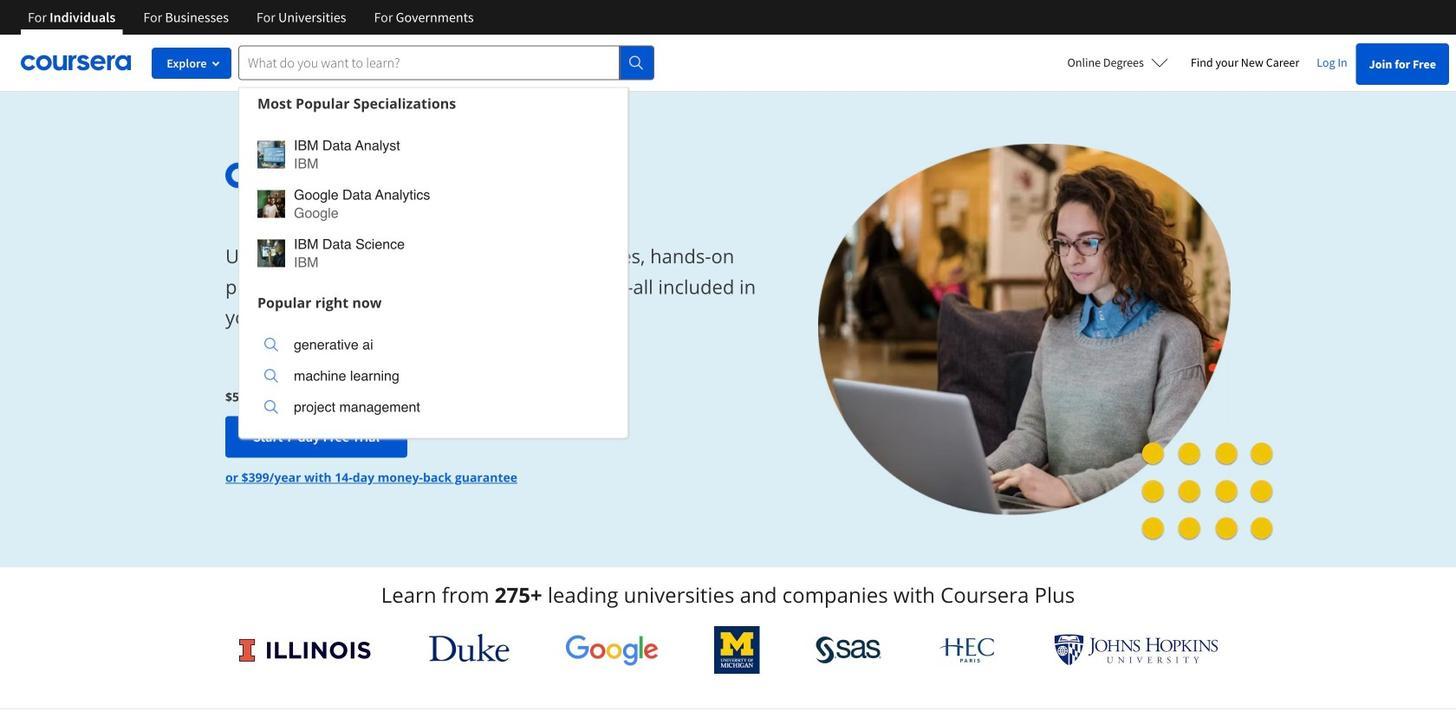 Task type: describe. For each thing, give the bounding box(es) containing it.
What do you want to learn? text field
[[238, 46, 620, 80]]

1 list box from the top
[[239, 119, 628, 287]]

coursera plus image
[[225, 163, 489, 189]]

sas image
[[816, 637, 882, 664]]

google image
[[565, 634, 659, 667]]

johns hopkins university image
[[1054, 634, 1219, 667]]

duke university image
[[429, 634, 509, 662]]

autocomplete results list box
[[238, 87, 628, 439]]

banner navigation
[[14, 0, 488, 35]]



Task type: vqa. For each thing, say whether or not it's contained in the screenshot.
the Information about this filter group image
no



Task type: locate. For each thing, give the bounding box(es) containing it.
university of michigan image
[[714, 627, 760, 674]]

list box
[[239, 119, 628, 287], [239, 319, 628, 438]]

2 list box from the top
[[239, 319, 628, 438]]

None search field
[[238, 46, 654, 439]]

coursera image
[[21, 49, 131, 76]]

1 vertical spatial list box
[[239, 319, 628, 438]]

suggestion image image
[[257, 141, 285, 169], [257, 190, 285, 218], [257, 240, 285, 267], [264, 338, 278, 352], [264, 369, 278, 383], [264, 400, 278, 414]]

hec paris image
[[938, 633, 998, 668]]

0 vertical spatial list box
[[239, 119, 628, 287]]

university of illinois at urbana-champaign image
[[238, 637, 373, 664]]



